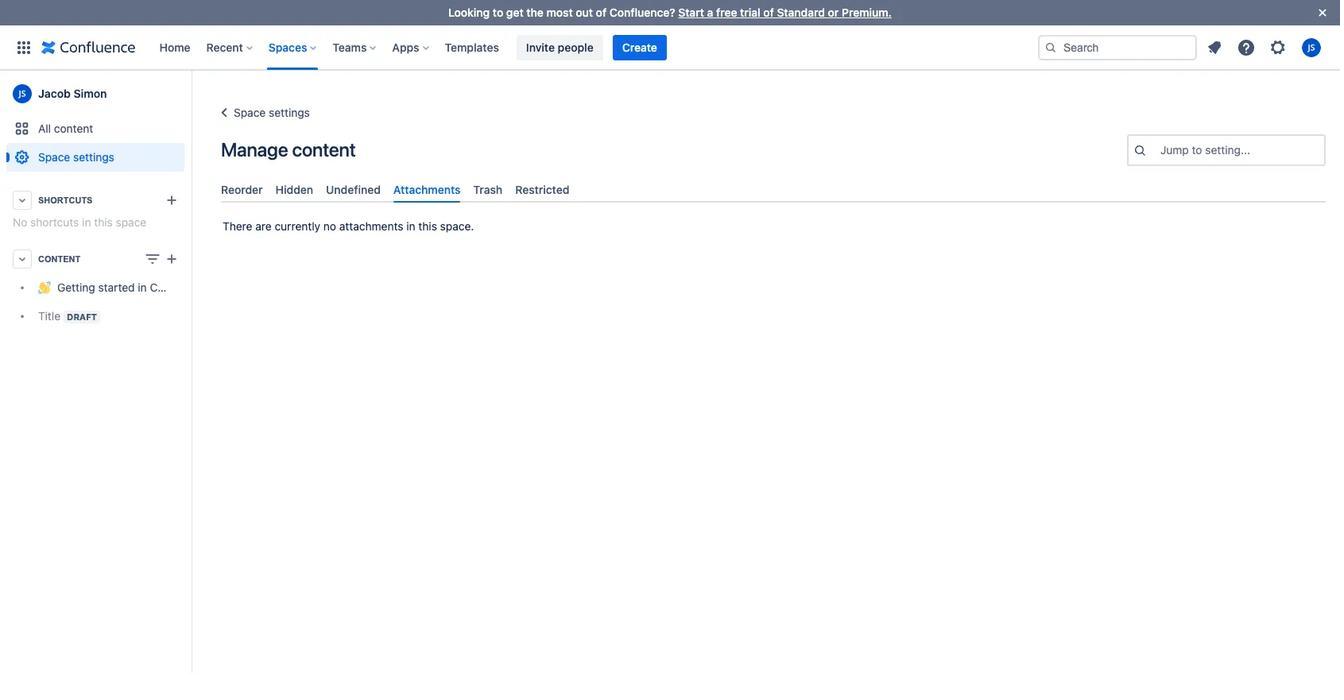 Task type: locate. For each thing, give the bounding box(es) containing it.
teams button
[[328, 35, 383, 60]]

settings
[[269, 106, 310, 119], [73, 150, 114, 164]]

all content link
[[6, 115, 185, 143]]

1 horizontal spatial to
[[1193, 143, 1203, 157]]

free
[[717, 6, 738, 19]]

space up manage
[[234, 106, 266, 119]]

1 horizontal spatial in
[[138, 281, 147, 295]]

space settings
[[234, 106, 310, 119], [38, 150, 114, 164]]

undefined link
[[320, 177, 387, 203]]

attachments
[[339, 220, 404, 233]]

2 horizontal spatial in
[[407, 220, 416, 233]]

this down shortcuts dropdown button
[[94, 216, 113, 229]]

templates link
[[440, 35, 504, 60]]

in right started
[[138, 281, 147, 295]]

add shortcut image
[[162, 191, 181, 210]]

getting started in confluence link
[[6, 274, 209, 302]]

help icon image
[[1237, 38, 1257, 57]]

getting started in confluence
[[57, 281, 209, 295]]

tree inside the space element
[[6, 274, 209, 331]]

0 horizontal spatial this
[[94, 216, 113, 229]]

tree
[[6, 274, 209, 331]]

content right all at the top of page
[[54, 122, 93, 135]]

space down all at the top of page
[[38, 150, 70, 164]]

0 horizontal spatial content
[[54, 122, 93, 135]]

0 vertical spatial space settings
[[234, 106, 310, 119]]

attachments
[[394, 183, 461, 196]]

1 vertical spatial content
[[292, 138, 356, 161]]

of
[[596, 6, 607, 19], [764, 6, 774, 19]]

start
[[679, 6, 705, 19]]

1 horizontal spatial space settings link
[[215, 103, 310, 122]]

space settings up 'manage content'
[[234, 106, 310, 119]]

there
[[223, 220, 252, 233]]

shortcuts
[[30, 216, 79, 229]]

jump
[[1161, 143, 1190, 157]]

1 vertical spatial space
[[38, 150, 70, 164]]

settings down all content link on the top of page
[[73, 150, 114, 164]]

restricted link
[[509, 177, 576, 203]]

content
[[54, 122, 93, 135], [292, 138, 356, 161]]

1 vertical spatial space settings
[[38, 150, 114, 164]]

tab list
[[215, 177, 1333, 203]]

the
[[527, 6, 544, 19]]

settings inside the space element
[[73, 150, 114, 164]]

space
[[234, 106, 266, 119], [38, 150, 70, 164]]

templates
[[445, 40, 499, 54]]

in down shortcuts dropdown button
[[82, 216, 91, 229]]

in
[[82, 216, 91, 229], [407, 220, 416, 233], [138, 281, 147, 295]]

content button
[[6, 245, 185, 274]]

0 vertical spatial to
[[493, 6, 504, 19]]

spaces button
[[264, 35, 323, 60]]

0 horizontal spatial of
[[596, 6, 607, 19]]

to
[[493, 6, 504, 19], [1193, 143, 1203, 157]]

to left get
[[493, 6, 504, 19]]

banner
[[0, 25, 1341, 70]]

1 horizontal spatial content
[[292, 138, 356, 161]]

tree containing getting started in confluence
[[6, 274, 209, 331]]

0 horizontal spatial space settings
[[38, 150, 114, 164]]

or
[[828, 6, 839, 19]]

recent
[[206, 40, 243, 54]]

1 horizontal spatial of
[[764, 6, 774, 19]]

0 horizontal spatial space settings link
[[6, 143, 185, 172]]

content for all content
[[54, 122, 93, 135]]

confluence image
[[41, 38, 136, 57], [41, 38, 136, 57]]

1 horizontal spatial space
[[234, 106, 266, 119]]

0 vertical spatial space
[[234, 106, 266, 119]]

shortcuts button
[[6, 186, 185, 215]]

1 horizontal spatial settings
[[269, 106, 310, 119]]

in right attachments
[[407, 220, 416, 233]]

0 horizontal spatial in
[[82, 216, 91, 229]]

in inside getting started in confluence link
[[138, 281, 147, 295]]

Search field
[[1039, 35, 1198, 60]]

space settings link down all content
[[6, 143, 185, 172]]

content up hidden
[[292, 138, 356, 161]]

manage
[[221, 138, 288, 161]]

1 horizontal spatial space settings
[[234, 106, 310, 119]]

this inside the space element
[[94, 216, 113, 229]]

all
[[38, 122, 51, 135]]

of right out
[[596, 6, 607, 19]]

create
[[623, 40, 658, 54]]

started
[[98, 281, 135, 295]]

this left space.
[[419, 220, 437, 233]]

of right trial
[[764, 6, 774, 19]]

in for this
[[82, 216, 91, 229]]

in for confluence
[[138, 281, 147, 295]]

title draft
[[38, 309, 97, 323]]

getting
[[57, 281, 95, 295]]

create a page image
[[162, 250, 181, 269]]

2 of from the left
[[764, 6, 774, 19]]

tab list containing reorder
[[215, 177, 1333, 203]]

0 horizontal spatial to
[[493, 6, 504, 19]]

0 horizontal spatial settings
[[73, 150, 114, 164]]

1 vertical spatial to
[[1193, 143, 1203, 157]]

this
[[94, 216, 113, 229], [419, 220, 437, 233]]

your profile and preferences image
[[1303, 38, 1322, 57]]

1 vertical spatial settings
[[73, 150, 114, 164]]

content inside all content link
[[54, 122, 93, 135]]

1 horizontal spatial this
[[419, 220, 437, 233]]

space settings link up manage
[[215, 103, 310, 122]]

space settings down all content
[[38, 150, 114, 164]]

settings up 'manage content'
[[269, 106, 310, 119]]

create link
[[613, 35, 667, 60]]

premium.
[[842, 6, 892, 19]]

space settings link
[[215, 103, 310, 122], [6, 143, 185, 172]]

restricted
[[516, 183, 570, 196]]

standard
[[777, 6, 825, 19]]

teams
[[333, 40, 367, 54]]

to right 'jump'
[[1193, 143, 1203, 157]]

0 vertical spatial content
[[54, 122, 93, 135]]

out
[[576, 6, 593, 19]]



Task type: vqa. For each thing, say whether or not it's contained in the screenshot.
jira work management BUTTON
no



Task type: describe. For each thing, give the bounding box(es) containing it.
manage content
[[221, 138, 356, 161]]

are
[[256, 220, 272, 233]]

looking to get the most out of confluence? start a free trial of standard or premium.
[[449, 6, 892, 19]]

confluence?
[[610, 6, 676, 19]]

banner containing home
[[0, 25, 1341, 70]]

a
[[708, 6, 714, 19]]

global element
[[10, 25, 1039, 70]]

recent button
[[202, 35, 259, 60]]

apps button
[[388, 35, 435, 60]]

looking
[[449, 6, 490, 19]]

Search settings text field
[[1161, 142, 1164, 158]]

spaces
[[269, 40, 307, 54]]

space.
[[440, 220, 474, 233]]

title
[[38, 309, 61, 323]]

space settings inside the space element
[[38, 150, 114, 164]]

trial
[[741, 6, 761, 19]]

draft
[[67, 312, 97, 322]]

shortcuts
[[38, 196, 93, 205]]

setting...
[[1206, 143, 1251, 157]]

all content
[[38, 122, 93, 135]]

currently
[[275, 220, 321, 233]]

simon
[[74, 87, 107, 100]]

0 vertical spatial space settings link
[[215, 103, 310, 122]]

invite people
[[526, 40, 594, 54]]

get
[[507, 6, 524, 19]]

invite
[[526, 40, 555, 54]]

appswitcher icon image
[[14, 38, 33, 57]]

jacob simon link
[[6, 78, 185, 110]]

to for get
[[493, 6, 504, 19]]

there are currently no attachments in this space.
[[223, 220, 474, 233]]

attachments link
[[387, 177, 467, 203]]

to for setting...
[[1193, 143, 1203, 157]]

people
[[558, 40, 594, 54]]

trash link
[[467, 177, 509, 203]]

space element
[[0, 70, 209, 674]]

hidden link
[[269, 177, 320, 203]]

jacob simon
[[38, 87, 107, 100]]

reorder link
[[215, 177, 269, 203]]

undefined
[[326, 183, 381, 196]]

0 horizontal spatial space
[[38, 150, 70, 164]]

space
[[116, 216, 147, 229]]

trash
[[474, 183, 503, 196]]

settings icon image
[[1269, 38, 1288, 57]]

confluence
[[150, 281, 209, 295]]

home
[[159, 40, 191, 54]]

no
[[13, 216, 27, 229]]

content for manage content
[[292, 138, 356, 161]]

collapse sidebar image
[[173, 78, 208, 110]]

close image
[[1314, 3, 1333, 22]]

search image
[[1045, 41, 1058, 54]]

jump to setting...
[[1161, 143, 1251, 157]]

change view image
[[143, 250, 162, 269]]

1 of from the left
[[596, 6, 607, 19]]

no shortcuts in this space
[[13, 216, 147, 229]]

no
[[324, 220, 336, 233]]

reorder
[[221, 183, 263, 196]]

apps
[[392, 40, 420, 54]]

0 vertical spatial settings
[[269, 106, 310, 119]]

most
[[547, 6, 573, 19]]

1 vertical spatial space settings link
[[6, 143, 185, 172]]

hidden
[[276, 183, 313, 196]]

jacob
[[38, 87, 71, 100]]

notification icon image
[[1206, 38, 1225, 57]]

content
[[38, 254, 80, 264]]

start a free trial of standard or premium. link
[[679, 6, 892, 19]]

home link
[[155, 35, 195, 60]]

invite people button
[[517, 35, 603, 60]]



